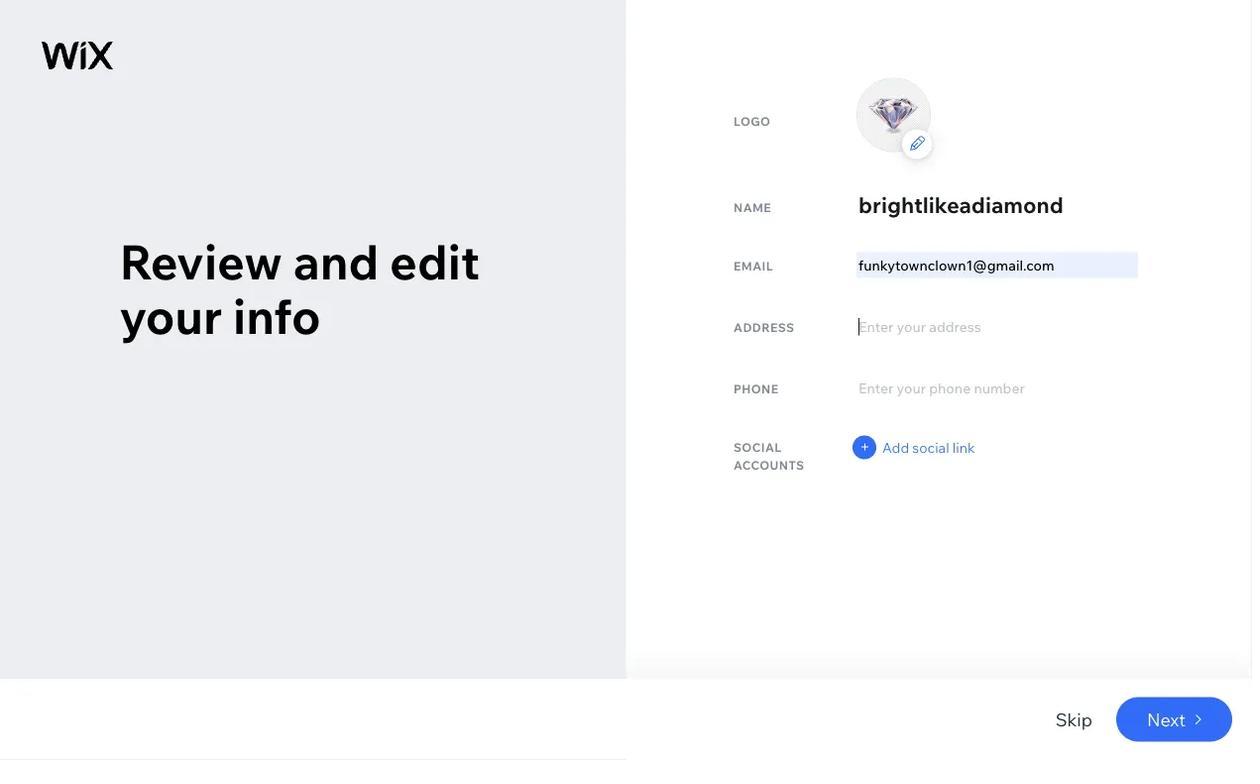 Task type: describe. For each thing, give the bounding box(es) containing it.
info
[[233, 286, 321, 346]]

pick a theme you like
[[119, 231, 412, 346]]

link
[[953, 439, 976, 456]]

Enter your phone number text field
[[857, 376, 1139, 401]]

add
[[883, 439, 910, 456]]

your
[[590, 58, 619, 75]]

and
[[293, 231, 379, 291]]

connect your domain
[[531, 58, 672, 75]]

accounts
[[734, 458, 805, 473]]

Enter your address text field
[[857, 314, 1139, 340]]

pick
[[119, 231, 218, 291]]

add social link
[[883, 439, 976, 456]]

a
[[228, 231, 255, 291]]

skip for review and edit your info
[[1056, 709, 1093, 731]]

Enter your business name text field
[[857, 191, 1139, 219]]

logo
[[734, 114, 771, 129]]

social
[[913, 439, 950, 456]]

social
[[734, 441, 782, 455]]



Task type: locate. For each thing, give the bounding box(es) containing it.
connect
[[531, 58, 587, 75]]

next
[[1148, 709, 1186, 731], [1148, 709, 1186, 731]]

theme
[[266, 231, 412, 291]]

address
[[734, 321, 795, 335]]

your
[[119, 286, 222, 346]]

skip
[[1056, 709, 1093, 731], [1056, 709, 1093, 731]]

you
[[119, 286, 203, 346]]

social accounts
[[734, 441, 805, 473]]

edit
[[390, 231, 480, 291]]

home
[[75, 58, 118, 75]]

domain
[[622, 58, 672, 75]]

email
[[734, 259, 774, 274]]

skip for pick a theme you like
[[1056, 709, 1093, 731]]

name
[[734, 201, 772, 215]]

review
[[119, 231, 283, 291]]

Enter your email text field
[[857, 253, 1139, 278]]

phone
[[734, 382, 779, 397]]

like
[[214, 286, 294, 346]]

review and edit your info
[[119, 231, 480, 346]]



Task type: vqa. For each thing, say whether or not it's contained in the screenshot.
the Skip related to Review and edit your info
yes



